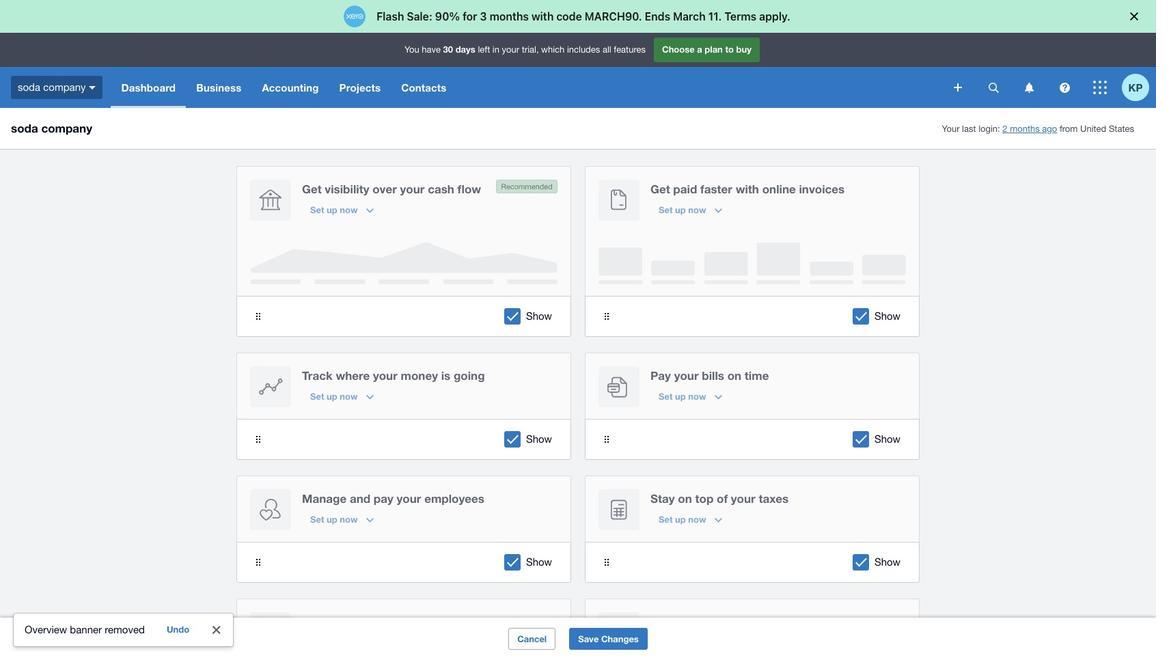 Task type: vqa. For each thing, say whether or not it's contained in the screenshot.
soda company inside 'popup button'
yes



Task type: describe. For each thing, give the bounding box(es) containing it.
save
[[578, 633, 599, 644]]

united
[[1080, 124, 1106, 134]]

business button
[[186, 67, 252, 108]]

days
[[456, 44, 475, 55]]

ago
[[1042, 124, 1057, 134]]

cancel
[[517, 633, 547, 644]]

projects
[[339, 81, 381, 94]]

have
[[422, 45, 441, 55]]

30
[[443, 44, 453, 55]]

soda company button
[[0, 67, 111, 108]]

svg image left kp
[[1093, 81, 1107, 94]]

contacts
[[401, 81, 446, 94]]

you
[[404, 45, 419, 55]]

svg image right svg image
[[1059, 82, 1070, 93]]

login:
[[979, 124, 1000, 134]]

1 vertical spatial soda
[[11, 121, 38, 135]]

removed
[[105, 624, 145, 635]]

banner
[[70, 624, 102, 635]]

2 months ago button
[[1003, 124, 1057, 134]]

which
[[541, 45, 565, 55]]

changes
[[601, 633, 639, 644]]

choose
[[662, 44, 695, 55]]

plan
[[705, 44, 723, 55]]

accounting button
[[252, 67, 329, 108]]

save changes
[[578, 633, 639, 644]]

kp button
[[1122, 67, 1156, 108]]

banner containing kp
[[0, 33, 1156, 108]]

your
[[502, 45, 519, 55]]

close image
[[213, 626, 221, 634]]

last
[[962, 124, 976, 134]]

choose a plan to buy
[[662, 44, 752, 55]]

your last login: 2 months ago from united states
[[942, 124, 1134, 134]]



Task type: locate. For each thing, give the bounding box(es) containing it.
contacts button
[[391, 67, 457, 108]]

dashboard link
[[111, 67, 186, 108]]

0 vertical spatial company
[[43, 81, 86, 93]]

undo button
[[158, 619, 198, 641]]

trial,
[[522, 45, 539, 55]]

features
[[614, 45, 646, 55]]

accounting
[[262, 81, 319, 94]]

svg image inside soda company popup button
[[89, 86, 96, 89]]

dialog
[[0, 0, 1156, 33]]

0 vertical spatial soda
[[18, 81, 40, 93]]

overview banner removed status
[[14, 614, 233, 646]]

banner
[[0, 33, 1156, 108]]

overview
[[25, 624, 67, 635]]

to
[[725, 44, 734, 55]]

cancel button
[[508, 628, 556, 650]]

includes
[[567, 45, 600, 55]]

buy
[[736, 44, 752, 55]]

a
[[697, 44, 702, 55]]

2
[[1003, 124, 1007, 134]]

soda company inside popup button
[[18, 81, 86, 93]]

company inside popup button
[[43, 81, 86, 93]]

svg image
[[1093, 81, 1107, 94], [988, 82, 999, 93], [1059, 82, 1070, 93], [954, 83, 962, 92], [89, 86, 96, 89]]

soda inside popup button
[[18, 81, 40, 93]]

1 vertical spatial company
[[41, 121, 92, 135]]

save changes button
[[569, 628, 648, 650]]

svg image up the your
[[954, 83, 962, 92]]

from
[[1060, 124, 1078, 134]]

kp
[[1128, 81, 1143, 93]]

projects button
[[329, 67, 391, 108]]

svg image left svg image
[[988, 82, 999, 93]]

business
[[196, 81, 241, 94]]

close button
[[203, 616, 230, 644]]

all
[[603, 45, 611, 55]]

soda company
[[18, 81, 86, 93], [11, 121, 92, 135]]

overview banner removed
[[25, 624, 145, 635]]

svg image left dashboard
[[89, 86, 96, 89]]

states
[[1109, 124, 1134, 134]]

your
[[942, 124, 960, 134]]

1 vertical spatial soda company
[[11, 121, 92, 135]]

in
[[493, 45, 499, 55]]

soda
[[18, 81, 40, 93], [11, 121, 38, 135]]

left
[[478, 45, 490, 55]]

company
[[43, 81, 86, 93], [41, 121, 92, 135]]

show
[[526, 310, 552, 322], [875, 310, 901, 322], [526, 433, 552, 445], [875, 433, 901, 445], [526, 556, 552, 568], [875, 556, 901, 568]]

0 vertical spatial soda company
[[18, 81, 86, 93]]

dashboard
[[121, 81, 176, 94]]

svg image
[[1025, 82, 1033, 93]]

months
[[1010, 124, 1040, 134]]

you have 30 days left in your trial, which includes all features
[[404, 44, 646, 55]]

undo
[[167, 624, 189, 635]]



